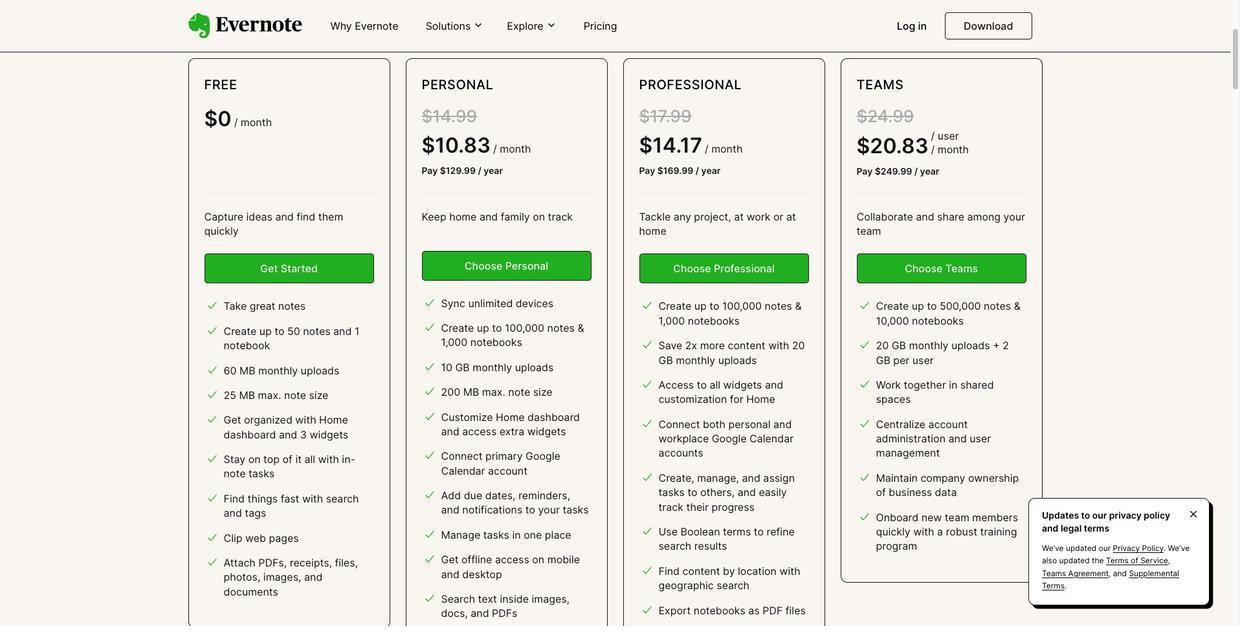 Task type: locate. For each thing, give the bounding box(es) containing it.
1 at from the left
[[734, 210, 744, 223]]

0 horizontal spatial account
[[488, 465, 528, 478]]

administration
[[876, 432, 946, 445]]

save 2x more content with 20 gb monthly uploads
[[659, 339, 805, 367]]

data
[[935, 486, 957, 499]]

0 horizontal spatial home
[[449, 210, 477, 223]]

user up ownership
[[970, 432, 991, 445]]

work together in shared spaces
[[876, 379, 994, 406]]

0 vertical spatial terms
[[1106, 556, 1129, 566]]

uploads for 20 gb monthly uploads + 2 gb per user
[[951, 339, 990, 352]]

0 horizontal spatial size
[[309, 389, 328, 402]]

and down "text"
[[471, 607, 489, 620]]

0 vertical spatial content
[[728, 339, 766, 352]]

note for free
[[284, 389, 306, 402]]

their
[[686, 501, 709, 514]]

home up in-
[[319, 414, 348, 427]]

1 horizontal spatial choose
[[673, 262, 711, 275]]

& inside create up to 500,000 notes & 10,000 notebooks
[[1014, 300, 1021, 313]]

your right among
[[1004, 210, 1025, 223]]

2 horizontal spatial choose
[[905, 262, 943, 275]]

centralize
[[876, 418, 926, 431]]

1 horizontal spatial terms
[[1106, 556, 1129, 566]]

1 vertical spatial calendar
[[441, 465, 485, 478]]

workplace
[[659, 432, 709, 445]]

find left things
[[224, 493, 245, 505]]

notebooks up 10 gb monthly uploads at the left of the page
[[470, 336, 522, 349]]

0 horizontal spatial content
[[683, 565, 720, 578]]

create up to 100,000 notes & 1,000 notebooks up more
[[659, 300, 802, 327]]

1 horizontal spatial dashboard
[[528, 411, 580, 424]]

family
[[501, 210, 530, 223]]

1 horizontal spatial quickly
[[876, 526, 911, 539]]

teams up $ 24.99
[[857, 77, 904, 92]]

1 vertical spatial on
[[248, 453, 261, 466]]

ownership
[[968, 472, 1019, 485]]

, up supplemental
[[1168, 556, 1170, 566]]

0 horizontal spatial .
[[1065, 581, 1067, 591]]

uploads up 200 mb max. note size
[[515, 361, 554, 374]]

monthly up the 25 mb max. note size
[[258, 364, 298, 377]]

of down maintain
[[876, 486, 886, 499]]

uploads inside 20 gb monthly uploads + 2 gb per user
[[951, 339, 990, 352]]

monthly inside 20 gb monthly uploads + 2 gb per user
[[909, 339, 949, 352]]

0 horizontal spatial your
[[538, 504, 560, 517]]

images, down pdfs,
[[263, 571, 301, 584]]

0 vertical spatial google
[[712, 432, 747, 445]]

10
[[441, 361, 452, 374]]

connect inside the connect both personal and workplace google calendar accounts
[[659, 418, 700, 431]]

we've up also
[[1042, 544, 1064, 554]]

month inside $ 14.17 / month
[[711, 143, 743, 156]]

10,000
[[876, 314, 909, 327]]

terms down also
[[1042, 581, 1065, 591]]

1 horizontal spatial in
[[918, 19, 927, 32]]

$ for 17.99
[[639, 106, 650, 126]]

choose inside choose teams link
[[905, 262, 943, 275]]

a
[[937, 526, 943, 539]]

in left 'shared'
[[949, 379, 958, 392]]

get for get organized with home dashboard and 3 widgets
[[224, 414, 241, 427]]

2 vertical spatial search
[[717, 579, 750, 592]]

choose teams
[[905, 262, 978, 275]]

1 vertical spatial of
[[876, 486, 886, 499]]

get left offline
[[441, 554, 459, 567]]

1 horizontal spatial calendar
[[750, 432, 794, 445]]

search down use at the bottom right of the page
[[659, 540, 691, 553]]

0 horizontal spatial track
[[548, 210, 573, 223]]

mb
[[239, 364, 255, 377], [463, 386, 479, 399], [239, 389, 255, 402]]

create up to 50 notes and 1 notebook
[[224, 325, 359, 352]]

service
[[1141, 556, 1168, 566]]

professional up 17.99
[[639, 77, 742, 92]]

1 vertical spatial get
[[224, 414, 241, 427]]

uploads inside save 2x more content with 20 gb monthly uploads
[[718, 354, 757, 367]]

month inside $ 10.83 / month
[[500, 143, 531, 156]]

team up robust
[[945, 511, 970, 524]]

and inside "get offline access on mobile and desktop"
[[441, 568, 459, 581]]

0 horizontal spatial of
[[283, 453, 293, 466]]

access down manage tasks in one place
[[495, 554, 529, 567]]

and inside capture ideas and find them quickly
[[275, 210, 294, 223]]

1 vertical spatial find
[[659, 565, 680, 578]]

2 horizontal spatial in
[[949, 379, 958, 392]]

notes inside create up to 500,000 notes & 10,000 notebooks
[[984, 300, 1011, 313]]

to down sync unlimited devices at the top of page
[[492, 322, 502, 335]]

home down tackle
[[639, 225, 667, 238]]

with inside save 2x more content with 20 gb monthly uploads
[[768, 339, 789, 352]]

note for personal
[[508, 386, 530, 399]]

up left 500,000
[[912, 300, 924, 313]]

year for 10.83
[[484, 165, 503, 176]]

get down 25
[[224, 414, 241, 427]]

why evernote link
[[323, 14, 406, 39]]

choose down the tackle any project, at work or at home
[[673, 262, 711, 275]]

and left 1
[[333, 325, 352, 338]]

user right per
[[913, 354, 934, 367]]

access down customize
[[462, 425, 497, 438]]

find inside find content by location with geographic search
[[659, 565, 680, 578]]

and right the personal
[[774, 418, 792, 431]]

1 vertical spatial .
[[1065, 581, 1067, 591]]

size for personal
[[533, 386, 553, 399]]

at right or
[[786, 210, 796, 223]]

to inside create up to 500,000 notes & 10,000 notebooks
[[927, 300, 937, 313]]

on left top
[[248, 453, 261, 466]]

0 horizontal spatial pay
[[422, 165, 438, 176]]

access to all widgets and customization for home
[[659, 379, 783, 406]]

1 vertical spatial updated
[[1059, 556, 1090, 566]]

and up the personal
[[765, 379, 783, 392]]

0 vertical spatial of
[[283, 453, 293, 466]]

1 horizontal spatial home
[[639, 225, 667, 238]]

$ for 14.17
[[639, 133, 653, 158]]

in right log
[[918, 19, 927, 32]]

account down work together in shared spaces on the bottom right of the page
[[928, 418, 968, 431]]

pay
[[422, 165, 438, 176], [639, 165, 655, 176], [857, 166, 873, 177]]

terms inside updates to our privacy policy and legal terms
[[1084, 523, 1110, 534]]

max. for free
[[258, 389, 281, 402]]

year down $ 20.83 / user / month
[[920, 166, 939, 177]]

$ inside $ 20.83 / user / month
[[857, 133, 870, 159]]

find inside find things fast with search and tags
[[224, 493, 245, 505]]

1 vertical spatial connect
[[441, 450, 483, 463]]

/ left user
[[931, 130, 935, 143]]

business
[[889, 486, 932, 499]]

& for 20.83
[[1014, 300, 1021, 313]]

1 vertical spatial user
[[970, 432, 991, 445]]

1 horizontal spatial we've
[[1168, 544, 1190, 554]]

find
[[224, 493, 245, 505], [659, 565, 680, 578]]

search down by
[[717, 579, 750, 592]]

1 horizontal spatial at
[[786, 210, 796, 223]]

0 horizontal spatial personal
[[422, 77, 494, 92]]

1 vertical spatial our
[[1099, 544, 1111, 554]]

uploads for 10 gb monthly uploads
[[515, 361, 554, 374]]

1 horizontal spatial all
[[710, 379, 721, 392]]

1 horizontal spatial teams
[[1042, 569, 1066, 578]]

find things fast with search and tags
[[224, 493, 359, 520]]

0 horizontal spatial all
[[305, 453, 315, 466]]

0
[[218, 106, 231, 131]]

of for it
[[283, 453, 293, 466]]

in inside work together in shared spaces
[[949, 379, 958, 392]]

and down customize
[[441, 425, 459, 438]]

professional
[[639, 77, 742, 92], [714, 262, 775, 275]]

1 vertical spatial dashboard
[[224, 428, 276, 441]]

on left mobile
[[532, 554, 545, 567]]

things
[[248, 493, 278, 505]]

2 we've from the left
[[1168, 544, 1190, 554]]

create up to 500,000 notes & 10,000 notebooks
[[876, 300, 1021, 327]]

terms
[[1084, 523, 1110, 534], [723, 526, 751, 539]]

among
[[967, 210, 1001, 223]]

add
[[441, 489, 461, 502]]

size up customize home dashboard and access extra widgets
[[533, 386, 553, 399]]

maintain
[[876, 472, 918, 485]]

of for business
[[876, 486, 886, 499]]

pay left 249.99
[[857, 166, 873, 177]]

choose up unlimited on the left top
[[465, 259, 503, 272]]

in-
[[342, 453, 355, 466]]

20 gb monthly uploads + 2 gb per user
[[876, 339, 1009, 367]]

search down in-
[[326, 493, 359, 505]]

size for free
[[309, 389, 328, 402]]

$ down 14.17
[[657, 165, 663, 176]]

to inside the access to all widgets and customization for home
[[697, 379, 707, 392]]

1 20 from the left
[[792, 339, 805, 352]]

0 horizontal spatial choose
[[465, 259, 503, 272]]

our left privacy
[[1093, 510, 1107, 521]]

of left it
[[283, 453, 293, 466]]

0 horizontal spatial ,
[[1109, 569, 1111, 578]]

google down both
[[712, 432, 747, 445]]

and inside find things fast with search and tags
[[224, 507, 242, 520]]

photos,
[[224, 571, 260, 584]]

devices
[[516, 297, 554, 310]]

pay left the 169.99
[[639, 165, 655, 176]]

0 horizontal spatial at
[[734, 210, 744, 223]]

our inside updates to our privacy policy and legal terms
[[1093, 510, 1107, 521]]

our up the
[[1099, 544, 1111, 554]]

shared
[[960, 379, 994, 392]]

monthly for 60 mb monthly uploads
[[258, 364, 298, 377]]

progress
[[712, 501, 755, 514]]

customize home dashboard and access extra widgets
[[441, 411, 580, 438]]

search inside find things fast with search and tags
[[326, 493, 359, 505]]

0 vertical spatial all
[[710, 379, 721, 392]]

company
[[921, 472, 965, 485]]

to down "reminders,"
[[525, 504, 535, 517]]

personal
[[422, 77, 494, 92], [505, 259, 548, 272]]

1 horizontal spatial 1,000
[[659, 314, 685, 327]]

/ right 0
[[234, 116, 238, 129]]

month for 10.83
[[500, 143, 531, 156]]

content up geographic
[[683, 565, 720, 578]]

. up service
[[1164, 544, 1166, 554]]

access inside "get offline access on mobile and desktop"
[[495, 554, 529, 567]]

1 vertical spatial personal
[[505, 259, 548, 272]]

find up geographic
[[659, 565, 680, 578]]

to left 50
[[275, 325, 285, 338]]

0 horizontal spatial images,
[[263, 571, 301, 584]]

files
[[786, 604, 806, 617]]

mb right 200
[[463, 386, 479, 399]]

widgets right extra
[[527, 425, 566, 438]]

0 horizontal spatial we've
[[1042, 544, 1064, 554]]

connect inside connect primary google calendar account
[[441, 450, 483, 463]]

1 horizontal spatial widgets
[[527, 425, 566, 438]]

quickly down capture
[[204, 225, 239, 238]]

0 vertical spatial access
[[462, 425, 497, 438]]

1 vertical spatial home
[[639, 225, 667, 238]]

terms inside terms of service , teams agreement , and
[[1106, 556, 1129, 566]]

2 vertical spatial on
[[532, 554, 545, 567]]

1 horizontal spatial &
[[795, 300, 802, 313]]

to inside create, manage, and assign tasks to others, and easily track their progress
[[688, 486, 697, 499]]

images, inside attach pdfs, receipts, files, photos, images, and documents
[[263, 571, 301, 584]]

2 horizontal spatial widgets
[[723, 379, 762, 392]]

gb up per
[[892, 339, 906, 352]]

1 horizontal spatial your
[[1004, 210, 1025, 223]]

0 vertical spatial dashboard
[[528, 411, 580, 424]]

assign
[[763, 472, 795, 485]]

get for get offline access on mobile and desktop
[[441, 554, 459, 567]]

solutions button
[[422, 19, 488, 33]]

pay left 129.99
[[422, 165, 438, 176]]

google inside the connect both personal and workplace google calendar accounts
[[712, 432, 747, 445]]

to left refine
[[754, 526, 764, 539]]

and down updates on the right of page
[[1042, 523, 1059, 534]]

notebooks inside create up to 500,000 notes & 10,000 notebooks
[[912, 314, 964, 327]]

and left share at top
[[916, 210, 934, 223]]

inside
[[500, 593, 529, 606]]

and left find
[[275, 210, 294, 223]]

0 horizontal spatial 20
[[792, 339, 805, 352]]

note inside the 'stay on top of it all with in- note tasks'
[[224, 468, 246, 481]]

. inside . we've also updated the
[[1164, 544, 1166, 554]]

get inside "get offline access on mobile and desktop"
[[441, 554, 459, 567]]

1 vertical spatial all
[[305, 453, 315, 466]]

1 vertical spatial in
[[949, 379, 958, 392]]

0 horizontal spatial teams
[[857, 77, 904, 92]]

1 horizontal spatial team
[[945, 511, 970, 524]]

choose personal
[[465, 259, 548, 272]]

monthly down the 2x
[[676, 354, 715, 367]]

0 horizontal spatial year
[[484, 165, 503, 176]]

choose inside choose professional link
[[673, 262, 711, 275]]

get inside get organized with home dashboard and 3 widgets
[[224, 414, 241, 427]]

up
[[694, 300, 707, 313], [912, 300, 924, 313], [477, 322, 489, 335], [259, 325, 272, 338]]

explore button
[[503, 19, 560, 33]]

mb for personal
[[463, 386, 479, 399]]

1,000 up 10
[[441, 336, 468, 349]]

stay on top of it all with in- note tasks
[[224, 453, 355, 481]]

terms of service , teams agreement , and
[[1042, 556, 1170, 578]]

great
[[250, 300, 275, 313]]

robust
[[946, 526, 977, 539]]

connect for connect both personal and workplace google calendar accounts
[[659, 418, 700, 431]]

and inside create up to 50 notes and 1 notebook
[[333, 325, 352, 338]]

search
[[441, 593, 475, 606]]

1 horizontal spatial get
[[260, 262, 278, 275]]

1 vertical spatial your
[[538, 504, 560, 517]]

choose teams link
[[857, 254, 1026, 284]]

with inside the 'stay on top of it all with in- note tasks'
[[318, 453, 339, 466]]

with inside onboard new team members quickly with a robust training program
[[913, 526, 934, 539]]

/
[[234, 116, 238, 129], [931, 130, 935, 143], [493, 143, 497, 156], [705, 143, 709, 156], [931, 143, 935, 156], [478, 165, 481, 176], [696, 165, 699, 176], [914, 166, 918, 177]]

1 horizontal spatial pay
[[639, 165, 655, 176]]

monthly up per
[[909, 339, 949, 352]]

log
[[897, 19, 915, 32]]

$ up $ 14.17 / month
[[639, 106, 650, 126]]

2 horizontal spatial year
[[920, 166, 939, 177]]

your down "reminders,"
[[538, 504, 560, 517]]

connect for connect primary google calendar account
[[441, 450, 483, 463]]

2 20 from the left
[[876, 339, 889, 352]]

gb right 10
[[455, 361, 470, 374]]

$ down free
[[204, 106, 218, 131]]

0 horizontal spatial google
[[526, 450, 560, 463]]

0 vertical spatial find
[[224, 493, 245, 505]]

2x
[[685, 339, 697, 352]]

1 horizontal spatial .
[[1164, 544, 1166, 554]]

all
[[710, 379, 721, 392], [305, 453, 315, 466]]

100,000 down choose professional link in the right of the page
[[722, 300, 762, 313]]

0 horizontal spatial dashboard
[[224, 428, 276, 441]]

&
[[795, 300, 802, 313], [1014, 300, 1021, 313], [578, 322, 584, 335]]

0 horizontal spatial connect
[[441, 450, 483, 463]]

choose
[[465, 259, 503, 272], [673, 262, 711, 275], [905, 262, 943, 275]]

$ for 0
[[204, 106, 218, 131]]

team down collaborate
[[857, 225, 881, 238]]

choose for 10.83
[[465, 259, 503, 272]]

month inside $ 0 / month
[[241, 116, 272, 129]]

1 horizontal spatial max.
[[482, 386, 505, 399]]

find for free
[[224, 493, 245, 505]]

dates,
[[485, 489, 516, 502]]

create up the 10,000 on the right
[[876, 300, 909, 313]]

1 vertical spatial track
[[659, 501, 683, 514]]

0 vertical spatial search
[[326, 493, 359, 505]]

1 horizontal spatial note
[[284, 389, 306, 402]]

as
[[749, 604, 760, 617]]

quickly up program
[[876, 526, 911, 539]]

1 we've from the left
[[1042, 544, 1064, 554]]

month right 10.83
[[500, 143, 531, 156]]

content right more
[[728, 339, 766, 352]]

year for 14.17
[[701, 165, 721, 176]]

images, right inside
[[532, 593, 570, 606]]

0 vertical spatial updated
[[1066, 544, 1097, 554]]

and left tags on the bottom left of page
[[224, 507, 242, 520]]

clip web pages
[[224, 532, 299, 545]]

text
[[478, 593, 497, 606]]

0 horizontal spatial team
[[857, 225, 881, 238]]

log in
[[897, 19, 927, 32]]

2 at from the left
[[786, 210, 796, 223]]

home up extra
[[496, 411, 525, 424]]

1 horizontal spatial terms
[[1084, 523, 1110, 534]]

$ down 10.83
[[440, 165, 446, 176]]

2 horizontal spatial get
[[441, 554, 459, 567]]

1 horizontal spatial user
[[970, 432, 991, 445]]

0 horizontal spatial search
[[326, 493, 359, 505]]

updates
[[1042, 510, 1079, 521]]

our for privacy
[[1099, 544, 1111, 554]]

year
[[484, 165, 503, 176], [701, 165, 721, 176], [920, 166, 939, 177]]

calendar up due
[[441, 465, 485, 478]]

pay for 14.17
[[639, 165, 655, 176]]

1 vertical spatial search
[[659, 540, 691, 553]]

monthly up 200 mb max. note size
[[473, 361, 512, 374]]

25 mb max. note size
[[224, 389, 328, 402]]

on
[[533, 210, 545, 223], [248, 453, 261, 466], [532, 554, 545, 567]]

in for manage tasks in one place
[[512, 529, 521, 542]]

tackle
[[639, 210, 671, 223]]

and down receipts,
[[304, 571, 323, 584]]

home inside the tackle any project, at work or at home
[[639, 225, 667, 238]]

team inside onboard new team members quickly with a robust training program
[[945, 511, 970, 524]]

1 horizontal spatial home
[[496, 411, 525, 424]]

1 vertical spatial images,
[[532, 593, 570, 606]]

terms down progress
[[723, 526, 751, 539]]

legal
[[1061, 523, 1082, 534]]

unlimited
[[468, 297, 513, 310]]

0 vertical spatial our
[[1093, 510, 1107, 521]]

updates to our privacy policy and legal terms
[[1042, 510, 1170, 534]]

create up to 100,000 notes & 1,000 notebooks
[[659, 300, 802, 327], [441, 322, 584, 349]]

widgets right the 3
[[310, 428, 348, 441]]

use
[[659, 526, 678, 539]]

2 horizontal spatial home
[[746, 393, 775, 406]]

0 horizontal spatial 1,000
[[441, 336, 468, 349]]

organized
[[244, 414, 292, 427]]

uploads left +
[[951, 339, 990, 352]]

0 horizontal spatial terms
[[723, 526, 751, 539]]

on inside the 'stay on top of it all with in- note tasks'
[[248, 453, 261, 466]]

to inside create up to 50 notes and 1 notebook
[[275, 325, 285, 338]]

manage
[[441, 529, 480, 542]]

of inside the 'stay on top of it all with in- note tasks'
[[283, 453, 293, 466]]

of inside maintain company ownership of business data
[[876, 486, 886, 499]]

1 horizontal spatial content
[[728, 339, 766, 352]]

home inside the access to all widgets and customization for home
[[746, 393, 775, 406]]

/ right 129.99
[[478, 165, 481, 176]]

new
[[922, 511, 942, 524]]

receipts,
[[290, 557, 332, 570]]

1 vertical spatial 100,000
[[505, 322, 544, 335]]

home inside customize home dashboard and access extra widgets
[[496, 411, 525, 424]]

connect up workplace
[[659, 418, 700, 431]]

1 vertical spatial teams
[[1042, 569, 1066, 578]]

up inside create up to 500,000 notes & 10,000 notebooks
[[912, 300, 924, 313]]

1 horizontal spatial track
[[659, 501, 683, 514]]

create up to 100,000 notes & 1,000 notebooks up 10 gb monthly uploads at the left of the page
[[441, 322, 584, 349]]

pages
[[269, 532, 299, 545]]

and inside "add due dates, reminders, and notifications to your tasks"
[[441, 504, 459, 517]]

notifications
[[462, 504, 523, 517]]

$ up $ 10.83 / month
[[422, 106, 433, 126]]

and inside centralize account administration and user management
[[949, 432, 967, 445]]

google right primary
[[526, 450, 560, 463]]

and up progress
[[738, 486, 756, 499]]

gb down save
[[659, 354, 673, 367]]

find content by location with geographic search
[[659, 565, 800, 592]]

2 vertical spatial in
[[512, 529, 521, 542]]

1 vertical spatial 1,000
[[441, 336, 468, 349]]

with inside find things fast with search and tags
[[302, 493, 323, 505]]



Task type: vqa. For each thing, say whether or not it's contained in the screenshot.
CONNECT BOTH PERSONAL AND WORKPLACE GOOGLE CALENDAR ACCOUNTS at the right of the page
yes



Task type: describe. For each thing, give the bounding box(es) containing it.
widgets inside customize home dashboard and access extra widgets
[[527, 425, 566, 438]]

choose for 20.83
[[905, 262, 943, 275]]

pay for 10.83
[[422, 165, 438, 176]]

tackle any project, at work or at home
[[639, 210, 796, 238]]

agreement
[[1068, 569, 1109, 578]]

1 vertical spatial ,
[[1109, 569, 1111, 578]]

team inside collaborate and share among your team
[[857, 225, 881, 238]]

in for work together in shared spaces
[[949, 379, 958, 392]]

$ down "20.83"
[[875, 166, 881, 177]]

search inside find content by location with geographic search
[[717, 579, 750, 592]]

teams inside terms of service , teams agreement , and
[[1042, 569, 1066, 578]]

files,
[[335, 557, 358, 570]]

0 vertical spatial 1,000
[[659, 314, 685, 327]]

pay for 20.83
[[857, 166, 873, 177]]

200 mb max. note size
[[441, 386, 553, 399]]

and left family
[[480, 210, 498, 223]]

capture
[[204, 210, 243, 223]]

why evernote
[[330, 19, 398, 32]]

log in link
[[889, 14, 935, 39]]

pricing link
[[576, 14, 625, 39]]

quickly inside capture ideas and find them quickly
[[204, 225, 239, 238]]

take
[[224, 300, 247, 313]]

0 horizontal spatial create up to 100,000 notes & 1,000 notebooks
[[441, 322, 584, 349]]

google inside connect primary google calendar account
[[526, 450, 560, 463]]

updated inside . we've also updated the
[[1059, 556, 1090, 566]]

60 mb monthly uploads
[[224, 364, 339, 377]]

create up save
[[659, 300, 691, 313]]

results
[[694, 540, 727, 553]]

to inside updates to our privacy policy and legal terms
[[1081, 510, 1090, 521]]

privacy
[[1109, 510, 1142, 521]]

access inside customize home dashboard and access extra widgets
[[462, 425, 497, 438]]

60
[[224, 364, 237, 377]]

1 horizontal spatial create up to 100,000 notes & 1,000 notebooks
[[659, 300, 802, 327]]

of inside terms of service , teams agreement , and
[[1131, 556, 1138, 566]]

by
[[723, 565, 735, 578]]

user inside 20 gb monthly uploads + 2 gb per user
[[913, 354, 934, 367]]

/ right "20.83"
[[931, 143, 935, 156]]

home inside get organized with home dashboard and 3 widgets
[[319, 414, 348, 427]]

fast
[[281, 493, 299, 505]]

create inside create up to 50 notes and 1 notebook
[[224, 325, 256, 338]]

and inside customize home dashboard and access extra widgets
[[441, 425, 459, 438]]

create inside create up to 500,000 notes & 10,000 notebooks
[[876, 300, 909, 313]]

evernote
[[355, 19, 398, 32]]

training
[[980, 526, 1017, 539]]

teams
[[946, 262, 978, 275]]

terms inside "supplemental terms"
[[1042, 581, 1065, 591]]

get started
[[260, 262, 318, 275]]

together
[[904, 379, 946, 392]]

search text inside images, docs, and pdfs
[[441, 593, 570, 620]]

0 horizontal spatial &
[[578, 322, 584, 335]]

/ inside $ 10.83 / month
[[493, 143, 497, 156]]

gb left per
[[876, 354, 891, 367]]

notebooks down find content by location with geographic search
[[694, 604, 746, 617]]

month inside $ 20.83 / user / month
[[938, 143, 969, 156]]

export
[[659, 604, 691, 617]]

gb inside save 2x more content with 20 gb monthly uploads
[[659, 354, 673, 367]]

create,
[[659, 472, 694, 485]]

place
[[545, 529, 571, 542]]

and inside get organized with home dashboard and 3 widgets
[[279, 428, 297, 441]]

with inside find content by location with geographic search
[[780, 565, 800, 578]]

collaborate and share among your team
[[857, 210, 1025, 238]]

mb for free
[[239, 389, 255, 402]]

privacy policy link
[[1113, 544, 1164, 554]]

members
[[972, 511, 1018, 524]]

we've updated our privacy policy
[[1042, 544, 1164, 554]]

0 vertical spatial personal
[[422, 77, 494, 92]]

20 inside save 2x more content with 20 gb monthly uploads
[[792, 339, 805, 352]]

keep home and family on track
[[422, 210, 573, 223]]

1
[[355, 325, 359, 338]]

$ for 14.99
[[422, 106, 433, 126]]

get organized with home dashboard and 3 widgets
[[224, 414, 348, 441]]

offline
[[462, 554, 492, 567]]

1 vertical spatial professional
[[714, 262, 775, 275]]

onboard new team members quickly with a robust training program
[[876, 511, 1018, 553]]

keep
[[422, 210, 446, 223]]

129.99
[[446, 165, 476, 176]]

calendar inside the connect both personal and workplace google calendar accounts
[[750, 432, 794, 445]]

create down sync
[[441, 322, 474, 335]]

project,
[[694, 210, 731, 223]]

attach
[[224, 557, 256, 570]]

$ 24.99
[[857, 106, 914, 126]]

tags
[[245, 507, 266, 520]]

tasks inside "add due dates, reminders, and notifications to your tasks"
[[563, 504, 589, 517]]

20 inside 20 gb monthly uploads + 2 gb per user
[[876, 339, 889, 352]]

200
[[441, 386, 460, 399]]

pay $ 169.99 / year
[[639, 165, 721, 176]]

uploads for 60 mb monthly uploads
[[301, 364, 339, 377]]

. for .
[[1065, 581, 1067, 591]]

dashboard inside customize home dashboard and access extra widgets
[[528, 411, 580, 424]]

terms of service link
[[1106, 556, 1168, 566]]

policy
[[1142, 544, 1164, 554]]

them
[[318, 210, 343, 223]]

solutions
[[426, 19, 471, 32]]

and up easily on the bottom right of the page
[[742, 472, 760, 485]]

quickly inside onboard new team members quickly with a robust training program
[[876, 526, 911, 539]]

due
[[464, 489, 482, 502]]

free
[[204, 77, 237, 92]]

1 horizontal spatial ,
[[1168, 556, 1170, 566]]

collaborate
[[857, 210, 913, 223]]

to down choose professional
[[710, 300, 719, 313]]

export notebooks as pdf files
[[659, 604, 806, 617]]

your inside "add due dates, reminders, and notifications to your tasks"
[[538, 504, 560, 517]]

attach pdfs, receipts, files, photos, images, and documents
[[224, 557, 358, 599]]

customization
[[659, 393, 727, 406]]

track inside create, manage, and assign tasks to others, and easily track their progress
[[659, 501, 683, 514]]

dashboard inside get organized with home dashboard and 3 widgets
[[224, 428, 276, 441]]

pdfs
[[492, 607, 517, 620]]

all inside the access to all widgets and customization for home
[[710, 379, 721, 392]]

and inside terms of service , teams agreement , and
[[1113, 569, 1127, 578]]

privacy
[[1113, 544, 1140, 554]]

documents
[[224, 586, 278, 599]]

notebooks up more
[[688, 314, 740, 327]]

boolean
[[681, 526, 720, 539]]

monthly for 20 gb monthly uploads + 2 gb per user
[[909, 339, 949, 352]]

content inside find content by location with geographic search
[[683, 565, 720, 578]]

started
[[281, 262, 318, 275]]

sync unlimited devices
[[441, 297, 554, 310]]

widgets inside the access to all widgets and customization for home
[[723, 379, 762, 392]]

and inside the connect both personal and workplace google calendar accounts
[[774, 418, 792, 431]]

$ 20.83 / user / month
[[857, 130, 969, 159]]

we've inside . we've also updated the
[[1168, 544, 1190, 554]]

account inside connect primary google calendar account
[[488, 465, 528, 478]]

0 vertical spatial track
[[548, 210, 573, 223]]

easily
[[759, 486, 787, 499]]

evernote logo image
[[188, 13, 302, 39]]

refine
[[767, 526, 795, 539]]

program
[[876, 540, 917, 553]]

/ inside $ 14.17 / month
[[705, 143, 709, 156]]

year for 20.83
[[920, 166, 939, 177]]

work
[[747, 210, 771, 223]]

to inside use boolean terms to refine search results
[[754, 526, 764, 539]]

account inside centralize account administration and user management
[[928, 418, 968, 431]]

0 vertical spatial professional
[[639, 77, 742, 92]]

choose for 14.17
[[673, 262, 711, 275]]

14.99
[[433, 106, 477, 126]]

all inside the 'stay on top of it all with in- note tasks'
[[305, 453, 315, 466]]

our for privacy
[[1093, 510, 1107, 521]]

to inside "add due dates, reminders, and notifications to your tasks"
[[525, 504, 535, 517]]

. for . we've also updated the
[[1164, 544, 1166, 554]]

sync
[[441, 297, 465, 310]]

2
[[1003, 339, 1009, 352]]

$ for 24.99
[[857, 106, 868, 126]]

and inside the access to all widgets and customization for home
[[765, 379, 783, 392]]

reminders,
[[519, 489, 570, 502]]

mb right 60
[[239, 364, 255, 377]]

your inside collaborate and share among your team
[[1004, 210, 1025, 223]]

images, inside search text inside images, docs, and pdfs
[[532, 593, 570, 606]]

$ for 10.83
[[422, 133, 435, 158]]

geographic
[[659, 579, 714, 592]]

web
[[245, 532, 266, 545]]

/ right 249.99
[[914, 166, 918, 177]]

mobile
[[547, 554, 580, 567]]

tasks down notifications
[[483, 529, 509, 542]]

widgets inside get organized with home dashboard and 3 widgets
[[310, 428, 348, 441]]

get for get started
[[260, 262, 278, 275]]

on inside "get offline access on mobile and desktop"
[[532, 554, 545, 567]]

249.99
[[881, 166, 912, 177]]

0 vertical spatial on
[[533, 210, 545, 223]]

content inside save 2x more content with 20 gb monthly uploads
[[728, 339, 766, 352]]

& for 14.17
[[795, 300, 802, 313]]

month for 14.17
[[711, 143, 743, 156]]

and inside updates to our privacy policy and legal terms
[[1042, 523, 1059, 534]]

one
[[524, 529, 542, 542]]

/ inside $ 0 / month
[[234, 116, 238, 129]]

up down unlimited on the left top
[[477, 322, 489, 335]]

terms inside use boolean terms to refine search results
[[723, 526, 751, 539]]

save
[[659, 339, 682, 352]]

and inside collaborate and share among your team
[[916, 210, 934, 223]]

notebook
[[224, 339, 270, 352]]

0 vertical spatial teams
[[857, 77, 904, 92]]

find for professional
[[659, 565, 680, 578]]

and inside search text inside images, docs, and pdfs
[[471, 607, 489, 620]]

clip
[[224, 532, 242, 545]]

supplemental terms
[[1042, 569, 1179, 591]]

with inside get organized with home dashboard and 3 widgets
[[295, 414, 316, 427]]

policy
[[1144, 510, 1170, 521]]

monthly for 10 gb monthly uploads
[[473, 361, 512, 374]]

use boolean terms to refine search results
[[659, 526, 795, 553]]

user inside centralize account administration and user management
[[970, 432, 991, 445]]

onboard
[[876, 511, 919, 524]]

centralize account administration and user management
[[876, 418, 991, 460]]

download link
[[945, 12, 1032, 39]]

/ right the 169.99
[[696, 165, 699, 176]]

tasks inside the 'stay on top of it all with in- note tasks'
[[249, 468, 275, 481]]

tasks inside create, manage, and assign tasks to others, and easily track their progress
[[659, 486, 685, 499]]

0 vertical spatial in
[[918, 19, 927, 32]]

supplemental terms link
[[1042, 569, 1179, 591]]

notes inside create up to 50 notes and 1 notebook
[[303, 325, 330, 338]]

share
[[937, 210, 964, 223]]

169.99
[[663, 165, 693, 176]]

calendar inside connect primary google calendar account
[[441, 465, 485, 478]]

up up the 2x
[[694, 300, 707, 313]]

$ for 20.83
[[857, 133, 870, 159]]

search inside use boolean terms to refine search results
[[659, 540, 691, 553]]

max. for personal
[[482, 386, 505, 399]]

customize
[[441, 411, 493, 424]]

and inside attach pdfs, receipts, files, photos, images, and documents
[[304, 571, 323, 584]]

monthly button
[[544, 4, 616, 28]]

pdfs,
[[258, 557, 287, 570]]

month for 0
[[241, 116, 272, 129]]

supplemental
[[1129, 569, 1179, 578]]

500,000
[[940, 300, 981, 313]]

up inside create up to 50 notes and 1 notebook
[[259, 325, 272, 338]]

1 horizontal spatial 100,000
[[722, 300, 762, 313]]

monthly inside save 2x more content with 20 gb monthly uploads
[[676, 354, 715, 367]]



